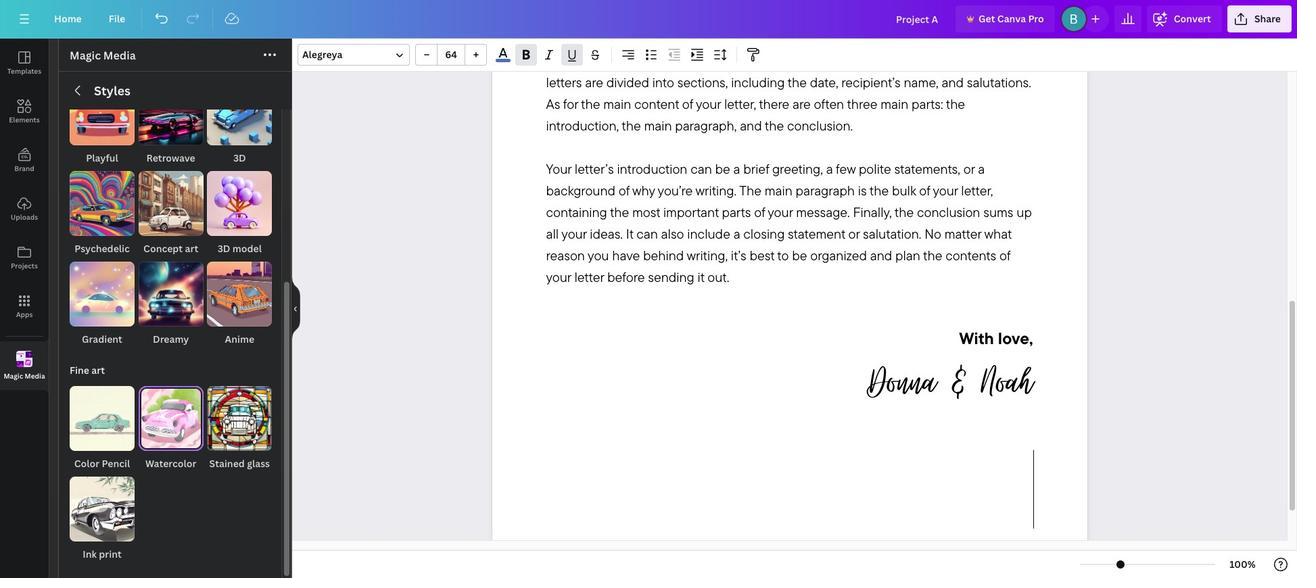 Task type: locate. For each thing, give the bounding box(es) containing it.
can inside if you're thinking of writing a letter yourself, make your intentions clear from the start. you can be fun and creative or straightforward, depending on your needs. most letters are divided into sections, including the date, recipient's name, and salutations. as for the main content of your letter, there are often three main parts: the introduction, the main paragraph, and the conclusion.
[[571, 52, 592, 69]]

your up conclusion
[[933, 182, 958, 199]]

your right all
[[562, 226, 587, 242]]

greeting,
[[773, 161, 823, 177]]

to
[[777, 247, 789, 264]]

and down there
[[740, 117, 762, 134]]

main
[[604, 96, 631, 113], [881, 96, 909, 113], [644, 117, 672, 134], [765, 182, 793, 199]]

of down sections,
[[682, 96, 693, 113]]

matter
[[945, 226, 982, 242]]

projects
[[11, 261, 38, 271]]

magic down apps
[[4, 371, 23, 381]]

alegreya button
[[298, 44, 410, 66]]

stained glass
[[209, 457, 270, 470]]

model
[[233, 242, 262, 255]]

writing.
[[696, 182, 737, 199]]

have
[[612, 247, 640, 264]]

sums
[[984, 204, 1014, 221]]

it
[[698, 269, 705, 286]]

your up paragraph,
[[696, 96, 721, 113]]

0 horizontal spatial can
[[571, 52, 592, 69]]

0 horizontal spatial you're
[[556, 31, 591, 48]]

sections,
[[678, 74, 728, 91]]

content
[[635, 96, 679, 113]]

name,
[[904, 74, 939, 91]]

3d group
[[207, 81, 272, 166]]

0 vertical spatial magic media
[[70, 48, 136, 63]]

your right on on the right top of the page
[[901, 52, 926, 69]]

1 vertical spatial 3d
[[218, 242, 230, 255]]

3d for 3d
[[233, 152, 246, 164]]

1 horizontal spatial letter
[[709, 31, 738, 48]]

for
[[563, 96, 578, 113]]

are right the letters at top
[[585, 74, 603, 91]]

group
[[415, 44, 487, 66]]

and inside your letter's introduction can be a brief greeting, a few polite statements, or a background of why you're writing. the main paragraph is the bulk of your letter, containing the most important parts of your message. finally, the conclusion sums up all your ideas. it can also include a closing statement or salutation. no matter what reason you have behind writing, it's best to be organized and plan the contents of your letter before sending it out.
[[870, 247, 893, 264]]

0 horizontal spatial magic
[[4, 371, 23, 381]]

and down salutation.
[[870, 247, 893, 264]]

also
[[661, 226, 684, 242]]

1 vertical spatial letter
[[575, 269, 604, 286]]

1 horizontal spatial are
[[793, 96, 811, 113]]

0 horizontal spatial be
[[596, 52, 611, 69]]

if you're thinking of writing a letter yourself, make your intentions clear from the start. you can be fun and creative or straightforward, depending on your needs. most letters are divided into sections, including the date, recipient's name, and salutations. as for the main content of your letter, there are often three main parts: the introduction, the main paragraph, and the conclusion.
[[546, 31, 1034, 134]]

be up writing.
[[715, 161, 730, 177]]

0 horizontal spatial letter
[[575, 269, 604, 286]]

a
[[699, 31, 706, 48], [734, 161, 740, 177], [826, 161, 833, 177], [978, 161, 985, 177], [734, 226, 741, 242]]

1 horizontal spatial or
[[849, 226, 860, 242]]

3d for 3d model
[[218, 242, 230, 255]]

1 vertical spatial letter,
[[962, 182, 993, 199]]

0 horizontal spatial media
[[25, 371, 45, 381]]

including
[[731, 74, 785, 91]]

1 vertical spatial magic
[[4, 371, 23, 381]]

are left often
[[793, 96, 811, 113]]

all
[[546, 226, 559, 242]]

0 vertical spatial are
[[585, 74, 603, 91]]

letter, down including
[[725, 96, 756, 113]]

magic inside "button"
[[4, 371, 23, 381]]

file button
[[98, 5, 136, 32]]

the right for in the left top of the page
[[581, 96, 600, 113]]

alegreya
[[302, 48, 343, 61]]

1 horizontal spatial 3d
[[233, 152, 246, 164]]

conclusion.
[[787, 117, 853, 134]]

you
[[546, 52, 568, 69]]

the right is on the right top of page
[[870, 182, 889, 199]]

are
[[585, 74, 603, 91], [793, 96, 811, 113]]

art inside 'concept art' group
[[185, 242, 198, 255]]

home link
[[43, 5, 93, 32]]

home
[[54, 12, 82, 25]]

can
[[571, 52, 592, 69], [691, 161, 712, 177], [637, 226, 658, 242]]

there
[[759, 96, 790, 113]]

the down content at the top of the page
[[622, 117, 641, 134]]

parts:
[[912, 96, 943, 113]]

of left "writing"
[[643, 31, 654, 48]]

message.
[[796, 204, 850, 221]]

0 vertical spatial magic
[[70, 48, 101, 63]]

1 horizontal spatial letter,
[[962, 182, 993, 199]]

or right statements,
[[964, 161, 975, 177]]

behind
[[643, 247, 684, 264]]

0 vertical spatial media
[[103, 48, 136, 63]]

be right to
[[792, 247, 807, 264]]

templates
[[7, 66, 41, 76]]

1 vertical spatial media
[[25, 371, 45, 381]]

as
[[546, 96, 560, 113]]

1 vertical spatial you're
[[658, 182, 693, 199]]

can right you
[[571, 52, 592, 69]]

salutation.
[[863, 226, 922, 242]]

get
[[979, 12, 996, 25]]

magic
[[70, 48, 101, 63], [4, 371, 23, 381]]

you're up the important at the top right of page
[[658, 182, 693, 199]]

out.
[[708, 269, 730, 286]]

2 horizontal spatial or
[[964, 161, 975, 177]]

3d up the 3d model group
[[233, 152, 246, 164]]

1 vertical spatial can
[[691, 161, 712, 177]]

styles
[[94, 83, 131, 99]]

of up closing
[[754, 204, 765, 221]]

dreamy
[[153, 333, 189, 346]]

0 vertical spatial letter
[[709, 31, 738, 48]]

gradient
[[82, 333, 122, 346]]

bulk
[[892, 182, 916, 199]]

a right "writing"
[[699, 31, 706, 48]]

magic media
[[70, 48, 136, 63], [4, 371, 45, 381]]

letter down you
[[575, 269, 604, 286]]

playful
[[86, 152, 118, 164]]

1 vertical spatial magic media
[[4, 371, 45, 381]]

hide image
[[292, 276, 300, 341]]

closing
[[744, 226, 785, 242]]

0 horizontal spatial 3d
[[218, 242, 230, 255]]

0 vertical spatial letter,
[[725, 96, 756, 113]]

letter, up sums
[[962, 182, 993, 199]]

statement
[[788, 226, 846, 242]]

3d left 'model'
[[218, 242, 230, 255]]

introduction,
[[546, 117, 619, 134]]

depending
[[817, 52, 880, 69]]

you're right if
[[556, 31, 591, 48]]

magic media up styles
[[70, 48, 136, 63]]

or inside if you're thinking of writing a letter yourself, make your intentions clear from the start. you can be fun and creative or straightforward, depending on your needs. most letters are divided into sections, including the date, recipient's name, and salutations. as for the main content of your letter, there are often three main parts: the introduction, the main paragraph, and the conclusion.
[[710, 52, 721, 69]]

and right fun
[[636, 52, 658, 69]]

anime
[[225, 333, 254, 346]]

1 vertical spatial art
[[92, 364, 105, 377]]

of left why
[[619, 182, 630, 199]]

letter left yourself,
[[709, 31, 738, 48]]

it
[[626, 226, 634, 242]]

magic down home link at the top left of the page
[[70, 48, 101, 63]]

into
[[653, 74, 674, 91]]

main right the
[[765, 182, 793, 199]]

a up sums
[[978, 161, 985, 177]]

or up organized
[[849, 226, 860, 242]]

art right concept
[[185, 242, 198, 255]]

media inside the magic media "button"
[[25, 371, 45, 381]]

3d
[[233, 152, 246, 164], [218, 242, 230, 255]]

apps
[[16, 310, 33, 319]]

2 vertical spatial can
[[637, 226, 658, 242]]

color pencil group
[[70, 386, 135, 472]]

you're inside if you're thinking of writing a letter yourself, make your intentions clear from the start. you can be fun and creative or straightforward, depending on your needs. most letters are divided into sections, including the date, recipient's name, and salutations. as for the main content of your letter, there are often three main parts: the introduction, the main paragraph, and the conclusion.
[[556, 31, 591, 48]]

1 horizontal spatial you're
[[658, 182, 693, 199]]

letter
[[709, 31, 738, 48], [575, 269, 604, 286]]

ink
[[83, 548, 97, 561]]

1 horizontal spatial be
[[715, 161, 730, 177]]

1 horizontal spatial art
[[185, 242, 198, 255]]

thinking
[[594, 31, 640, 48]]

art for concept art
[[185, 242, 198, 255]]

2 horizontal spatial be
[[792, 247, 807, 264]]

fun
[[613, 52, 632, 69]]

your down reason
[[546, 269, 571, 286]]

clear
[[914, 31, 942, 48]]

0 vertical spatial be
[[596, 52, 611, 69]]

the left date,
[[788, 74, 807, 91]]

0 vertical spatial art
[[185, 242, 198, 255]]

a left brief
[[734, 161, 740, 177]]

noa
[[982, 355, 1020, 410]]

letter,
[[725, 96, 756, 113], [962, 182, 993, 199]]

#3b75c2 image
[[496, 59, 511, 62]]

of
[[643, 31, 654, 48], [682, 96, 693, 113], [619, 182, 630, 199], [920, 182, 930, 199], [754, 204, 765, 221], [1000, 247, 1011, 264]]

100% button
[[1221, 554, 1265, 576]]

conclusion
[[917, 204, 981, 221]]

0 vertical spatial or
[[710, 52, 721, 69]]

media up styles
[[103, 48, 136, 63]]

0 vertical spatial can
[[571, 52, 592, 69]]

art right the fine
[[92, 364, 105, 377]]

can right it
[[637, 226, 658, 242]]

elements button
[[0, 87, 49, 136]]

– – number field
[[442, 48, 461, 61]]

letters
[[546, 74, 582, 91]]

the down get
[[974, 31, 993, 48]]

0 horizontal spatial magic media
[[4, 371, 45, 381]]

0 vertical spatial you're
[[556, 31, 591, 48]]

0 vertical spatial 3d
[[233, 152, 246, 164]]

paragraph,
[[675, 117, 737, 134]]

magic media left the fine
[[4, 371, 45, 381]]

1 vertical spatial are
[[793, 96, 811, 113]]

0 horizontal spatial letter,
[[725, 96, 756, 113]]

letter inside if you're thinking of writing a letter yourself, make your intentions clear from the start. you can be fun and creative or straightforward, depending on your needs. most letters are divided into sections, including the date, recipient's name, and salutations. as for the main content of your letter, there are often three main parts: the introduction, the main paragraph, and the conclusion.
[[709, 31, 738, 48]]

recipient's
[[842, 74, 901, 91]]

concept
[[143, 242, 183, 255]]

0 horizontal spatial art
[[92, 364, 105, 377]]

be left fun
[[596, 52, 611, 69]]

media left the fine
[[25, 371, 45, 381]]

can up writing.
[[691, 161, 712, 177]]

a inside if you're thinking of writing a letter yourself, make your intentions clear from the start. you can be fun and creative or straightforward, depending on your needs. most letters are divided into sections, including the date, recipient's name, and salutations. as for the main content of your letter, there are often three main parts: the introduction, the main paragraph, and the conclusion.
[[699, 31, 706, 48]]

1 horizontal spatial magic media
[[70, 48, 136, 63]]

or up sections,
[[710, 52, 721, 69]]

your letter's introduction can be a brief greeting, a few polite statements, or a background of why you're writing. the main paragraph is the bulk of your letter, containing the most important parts of your message. finally, the conclusion sums up all your ideas. it can also include a closing statement or salutation. no matter what reason you have behind writing, it's best to be organized and plan the contents of your letter before sending it out.
[[546, 161, 1035, 286]]

0 horizontal spatial or
[[710, 52, 721, 69]]

0 horizontal spatial are
[[585, 74, 603, 91]]



Task type: vqa. For each thing, say whether or not it's contained in the screenshot.
or inside If you're thinking of writing a letter yourself, make your intentions clear from the start. You can be fun and creative or straightforward, depending on your needs. Most letters are divided into sections, including the date, recipient's name, and salutations. As for the main content of your letter, there are often three main parts: the introduction, the main paragraph, and the conclusion.
yes



Task type: describe. For each thing, give the bounding box(es) containing it.
color
[[74, 457, 100, 470]]

retrowave group
[[138, 81, 203, 166]]

is
[[858, 182, 867, 199]]

3d model
[[218, 242, 262, 255]]

2 vertical spatial or
[[849, 226, 860, 242]]

Design title text field
[[886, 5, 951, 32]]

stained
[[209, 457, 245, 470]]

important
[[664, 204, 719, 221]]

share
[[1255, 12, 1281, 25]]

dreamy group
[[138, 262, 203, 347]]

art for fine art
[[92, 364, 105, 377]]

background
[[546, 182, 616, 199]]

parts
[[722, 204, 751, 221]]

magic media inside "button"
[[4, 371, 45, 381]]

from
[[945, 31, 971, 48]]

you're inside your letter's introduction can be a brief greeting, a few polite statements, or a background of why you're writing. the main paragraph is the bulk of your letter, containing the most important parts of your message. finally, the conclusion sums up all your ideas. it can also include a closing statement or salutation. no matter what reason you have behind writing, it's best to be organized and plan the contents of your letter before sending it out.
[[658, 182, 693, 199]]

1 horizontal spatial media
[[103, 48, 136, 63]]

concept art
[[143, 242, 198, 255]]

playful group
[[70, 81, 135, 166]]

on
[[883, 52, 898, 69]]

2 horizontal spatial can
[[691, 161, 712, 177]]

organized
[[811, 247, 867, 264]]

main down recipient's
[[881, 96, 909, 113]]

print
[[99, 548, 122, 561]]

fine
[[70, 364, 89, 377]]

ink print group
[[70, 477, 135, 562]]

brand button
[[0, 136, 49, 185]]

best
[[750, 247, 775, 264]]

needs.
[[929, 52, 967, 69]]

1 horizontal spatial can
[[637, 226, 658, 242]]

a left few
[[826, 161, 833, 177]]

most
[[633, 204, 660, 221]]

creative
[[661, 52, 707, 69]]

the down there
[[765, 117, 784, 134]]

contents
[[946, 247, 997, 264]]

the
[[740, 182, 762, 199]]

psychedelic group
[[70, 171, 135, 256]]

plan
[[896, 247, 921, 264]]

your up closing
[[768, 204, 793, 221]]

include
[[688, 226, 731, 242]]

file
[[109, 12, 125, 25]]

ink print
[[83, 548, 122, 561]]

color pencil
[[74, 457, 130, 470]]

gradient group
[[70, 262, 135, 347]]

intentions
[[854, 31, 911, 48]]

retrowave
[[146, 152, 195, 164]]

concept art group
[[138, 171, 203, 256]]

the down the bulk
[[895, 204, 914, 221]]

apps button
[[0, 282, 49, 331]]

reason
[[546, 247, 585, 264]]

polite
[[859, 161, 892, 177]]

before
[[608, 269, 645, 286]]

what
[[985, 226, 1012, 242]]

up
[[1017, 204, 1032, 221]]

letter, inside if you're thinking of writing a letter yourself, make your intentions clear from the start. you can be fun and creative or straightforward, depending on your needs. most letters are divided into sections, including the date, recipient's name, and salutations. as for the main content of your letter, there are often three main parts: the introduction, the main paragraph, and the conclusion.
[[725, 96, 756, 113]]

magic media button
[[0, 342, 49, 390]]

brand
[[14, 164, 34, 173]]

it's
[[731, 247, 747, 264]]

salutations.
[[967, 74, 1032, 91]]

with
[[959, 328, 994, 349]]

no
[[925, 226, 942, 242]]

glass
[[247, 457, 270, 470]]

pencil
[[102, 457, 130, 470]]

pro
[[1029, 12, 1044, 25]]

letter inside your letter's introduction can be a brief greeting, a few polite statements, or a background of why you're writing. the main paragraph is the bulk of your letter, containing the most important parts of your message. finally, the conclusion sums up all your ideas. it can also include a closing statement or salutation. no matter what reason you have behind writing, it's best to be organized and plan the contents of your letter before sending it out.
[[575, 269, 604, 286]]

letter's
[[575, 161, 614, 177]]

main down divided
[[604, 96, 631, 113]]

3d model group
[[207, 171, 272, 256]]

the down no
[[923, 247, 943, 264]]

projects button
[[0, 233, 49, 282]]

be inside if you're thinking of writing a letter yourself, make your intentions clear from the start. you can be fun and creative or straightforward, depending on your needs. most letters are divided into sections, including the date, recipient's name, and salutations. as for the main content of your letter, there are often three main parts: the introduction, the main paragraph, and the conclusion.
[[596, 52, 611, 69]]

100%
[[1230, 558, 1256, 571]]

watercolor group
[[138, 386, 203, 472]]

paragraph
[[796, 182, 855, 199]]

letter, inside your letter's introduction can be a brief greeting, a few polite statements, or a background of why you're writing. the main paragraph is the bulk of your letter, containing the most important parts of your message. finally, the conclusion sums up all your ideas. it can also include a closing statement or salutation. no matter what reason you have behind writing, it's best to be organized and plan the contents of your letter before sending it out.
[[962, 182, 993, 199]]

watercolor
[[145, 457, 196, 470]]

elements
[[9, 115, 40, 124]]

of right the bulk
[[920, 182, 930, 199]]

h
[[1020, 355, 1033, 410]]

writing,
[[687, 247, 728, 264]]

1 vertical spatial or
[[964, 161, 975, 177]]

main inside your letter's introduction can be a brief greeting, a few polite statements, or a background of why you're writing. the main paragraph is the bulk of your letter, containing the most important parts of your message. finally, the conclusion sums up all your ideas. it can also include a closing statement or salutation. no matter what reason you have behind writing, it's best to be organized and plan the contents of your letter before sending it out.
[[765, 182, 793, 199]]

stained glass group
[[207, 386, 272, 472]]

a down 'parts'
[[734, 226, 741, 242]]

if
[[546, 31, 553, 48]]

anime group
[[207, 262, 272, 347]]

love,
[[998, 328, 1033, 349]]

often
[[814, 96, 844, 113]]

sending
[[648, 269, 695, 286]]

of down what
[[1000, 247, 1011, 264]]

uploads button
[[0, 185, 49, 233]]

1 horizontal spatial magic
[[70, 48, 101, 63]]

with love, donna & noa h
[[868, 328, 1033, 410]]

your up depending
[[825, 31, 851, 48]]

straightforward,
[[724, 52, 813, 69]]

2 vertical spatial be
[[792, 247, 807, 264]]

get canva pro
[[979, 12, 1044, 25]]

side panel tab list
[[0, 39, 49, 390]]

psychedelic
[[75, 242, 130, 255]]

the up it
[[610, 204, 629, 221]]

donna
[[868, 355, 937, 410]]

&
[[950, 355, 969, 410]]

finally,
[[853, 204, 892, 221]]

and down needs.
[[942, 74, 964, 91]]

statements,
[[895, 161, 961, 177]]

1 vertical spatial be
[[715, 161, 730, 177]]

canva
[[998, 12, 1026, 25]]

brief
[[744, 161, 769, 177]]

the right parts:
[[946, 96, 965, 113]]

main menu bar
[[0, 0, 1298, 39]]

introduction
[[617, 161, 688, 177]]

get canva pro button
[[956, 5, 1055, 32]]

three
[[847, 96, 878, 113]]

uploads
[[11, 212, 38, 222]]

main down content at the top of the page
[[644, 117, 672, 134]]



